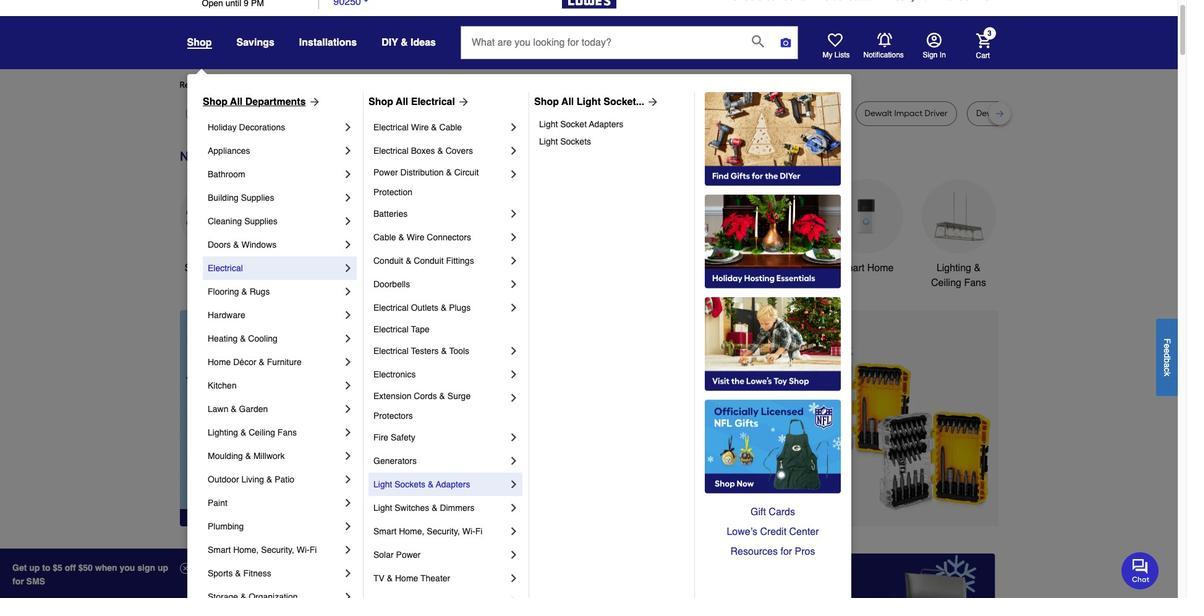 Task type: describe. For each thing, give the bounding box(es) containing it.
when
[[95, 563, 117, 573]]

0 horizontal spatial lighting
[[208, 428, 238, 438]]

light socket adapters link
[[539, 116, 686, 133]]

solar power
[[374, 550, 421, 560]]

heating & cooling
[[208, 334, 278, 344]]

drill for dewalt drill bit set
[[1006, 108, 1021, 119]]

holiday decorations link
[[208, 116, 342, 139]]

0 horizontal spatial smart home, security, wi-fi link
[[208, 539, 342, 562]]

tools link
[[365, 179, 439, 276]]

light for light socket adapters
[[539, 119, 558, 129]]

new deals every day during 25 days of deals image
[[180, 146, 998, 167]]

chevron down image
[[361, 0, 371, 5]]

b
[[1163, 358, 1173, 363]]

lowe's home improvement cart image
[[976, 33, 991, 48]]

electrical outlets & plugs
[[374, 303, 471, 313]]

up to 35 percent off select small appliances. image
[[460, 554, 718, 599]]

shop all departments link
[[203, 95, 321, 109]]

chevron right image for electrical wire & cable
[[508, 121, 520, 134]]

smart home, security, wi-fi for right smart home, security, wi-fi 'link'
[[374, 527, 483, 537]]

1 horizontal spatial tools
[[449, 346, 469, 356]]

light for light sockets
[[539, 137, 558, 147]]

chevron right image for heating & cooling
[[342, 333, 354, 345]]

chevron right image for home décor & furniture
[[342, 356, 354, 369]]

1 vertical spatial wire
[[407, 233, 425, 242]]

chevron right image for electrical boxes & covers
[[508, 145, 520, 157]]

& inside 'link'
[[387, 574, 393, 584]]

0 horizontal spatial fi
[[310, 545, 317, 555]]

center
[[789, 527, 819, 538]]

officially licensed n f l gifts. shop now. image
[[705, 400, 841, 494]]

lowe's home improvement lists image
[[828, 33, 843, 48]]

electrical tape
[[374, 325, 430, 335]]

0 horizontal spatial bathroom link
[[208, 163, 342, 186]]

& inside extension cords & surge protectors
[[439, 391, 445, 401]]

2 drill from the left
[[587, 108, 602, 119]]

& inside power distribution & circuit protection
[[446, 168, 452, 177]]

light switches & dimmers link
[[374, 497, 508, 520]]

flooring
[[208, 287, 239, 297]]

impact driver bit
[[493, 108, 559, 119]]

chevron right image for moulding & millwork
[[342, 450, 354, 463]]

arrow right image
[[306, 96, 321, 108]]

a
[[1163, 363, 1173, 368]]

1 horizontal spatial fans
[[964, 278, 986, 289]]

3 driver from the left
[[925, 108, 948, 119]]

chevron right image for building supplies
[[342, 192, 354, 204]]

conduit & conduit fittings
[[374, 256, 474, 266]]

chevron right image for tv & home theater
[[508, 573, 520, 585]]

sports & fitness
[[208, 569, 271, 579]]

building supplies
[[208, 193, 274, 203]]

shop all deals
[[185, 263, 249, 274]]

electronics link
[[374, 363, 508, 387]]

chevron right image for light switches & dimmers
[[508, 502, 520, 515]]

adapters inside light sockets & adapters link
[[436, 480, 470, 490]]

dewalt drill bit
[[325, 108, 382, 119]]

1 horizontal spatial fi
[[475, 527, 483, 537]]

drill bit set
[[587, 108, 629, 119]]

sign
[[923, 51, 938, 59]]

decorations for holiday
[[239, 122, 285, 132]]

boxes
[[411, 146, 435, 156]]

recommended searches for you heading
[[180, 79, 998, 92]]

dewalt for dewalt drill bit
[[325, 108, 353, 119]]

cleaning supplies link
[[208, 210, 342, 233]]

for inside get up to $5 off $50 when you sign up for sms
[[12, 577, 24, 587]]

Search Query text field
[[461, 27, 742, 59]]

covers
[[446, 146, 473, 156]]

gift
[[751, 507, 766, 518]]

f e e d b a c k button
[[1156, 319, 1178, 396]]

suggestions
[[339, 80, 387, 90]]

cooling
[[248, 334, 278, 344]]

up to 50 percent off select tools and accessories. image
[[399, 310, 998, 527]]

light switches & dimmers
[[374, 503, 475, 513]]

dewalt for dewalt
[[195, 108, 223, 119]]

generators
[[374, 456, 417, 466]]

fire safety
[[374, 433, 415, 443]]

electrical for electrical wire & cable
[[374, 122, 409, 132]]

chevron right image for extension cords & surge protectors
[[508, 392, 520, 404]]

chevron right image for doors & windows
[[342, 239, 354, 251]]

patio
[[275, 475, 294, 485]]

shop button
[[187, 36, 212, 49]]

generators link
[[374, 450, 508, 473]]

dewalt drill bit set
[[976, 108, 1048, 119]]

power distribution & circuit protection link
[[374, 163, 508, 202]]

plumbing link
[[208, 515, 342, 539]]

find gifts for the diyer. image
[[705, 92, 841, 186]]

home inside 'link'
[[395, 574, 418, 584]]

light for light switches & dimmers
[[374, 503, 392, 513]]

chevron right image for light sockets & adapters
[[508, 479, 520, 491]]

lowe's home improvement notification center image
[[877, 33, 892, 47]]

search image
[[752, 35, 764, 47]]

conduit & conduit fittings link
[[374, 249, 508, 273]]

living
[[241, 475, 264, 485]]

socket...
[[604, 96, 644, 108]]

sockets for light sockets
[[560, 137, 591, 147]]

1 horizontal spatial bathroom
[[752, 263, 795, 274]]

all for electrical
[[396, 96, 408, 108]]

diy & ideas button
[[382, 32, 436, 54]]

driver for impact driver
[[813, 108, 836, 119]]

impact for impact driver bit
[[493, 108, 521, 119]]

chevron right image for paint
[[342, 497, 354, 510]]

smart home, security, wi-fi for left smart home, security, wi-fi 'link'
[[208, 545, 317, 555]]

fittings
[[446, 256, 474, 266]]

chevron right image for smart home, security, wi-fi
[[342, 544, 354, 557]]

dewalt for dewalt drill bit set
[[976, 108, 1004, 119]]

recommended
[[180, 80, 239, 90]]

0 vertical spatial bathroom
[[208, 169, 245, 179]]

arrow right image for shop all electrical
[[455, 96, 470, 108]]

tools inside outdoor tools & equipment
[[684, 263, 707, 274]]

1 horizontal spatial ceiling
[[931, 278, 962, 289]]

safety
[[391, 433, 415, 443]]

get
[[12, 563, 27, 573]]

lawn & garden
[[208, 404, 268, 414]]

outdoor for outdoor tools & equipment
[[645, 263, 681, 274]]

security, for smart home, security, wi-fi chevron right image
[[261, 545, 294, 555]]

chevron right image for kitchen
[[342, 380, 354, 392]]

pros
[[795, 547, 815, 558]]

outdoor living & patio
[[208, 475, 294, 485]]

shop for shop all electrical
[[369, 96, 393, 108]]

1 horizontal spatial cable
[[439, 122, 462, 132]]

tools inside 'link'
[[391, 263, 414, 274]]

lawn
[[208, 404, 228, 414]]

1 vertical spatial wi-
[[297, 545, 310, 555]]

chevron right image for appliances
[[342, 145, 354, 157]]

driver for impact driver bit
[[523, 108, 546, 119]]

deals
[[224, 263, 249, 274]]

chevron right image for outdoor living & patio
[[342, 474, 354, 486]]

security, for smart home, security, wi-fi chevron right icon
[[427, 527, 460, 537]]

f e e d b a c k
[[1163, 339, 1173, 377]]

for left pros
[[781, 547, 792, 558]]

2 conduit from the left
[[414, 256, 444, 266]]

2 horizontal spatial arrow right image
[[976, 419, 988, 431]]

extension
[[374, 391, 412, 401]]

electrical wire & cable
[[374, 122, 462, 132]]

1 e from the top
[[1163, 344, 1173, 349]]

get up to 2 free select tools or batteries when you buy 1 with select purchases. image
[[182, 554, 440, 599]]

sign in
[[923, 51, 946, 59]]

chevron right image for batteries
[[508, 208, 520, 220]]

camera image
[[780, 36, 792, 49]]

4 set from the left
[[1035, 108, 1048, 119]]

sign
[[137, 563, 155, 573]]

dewalt drill
[[710, 108, 755, 119]]

moulding & millwork link
[[208, 445, 342, 468]]

shop all light socket...
[[534, 96, 644, 108]]

searches
[[241, 80, 277, 90]]

outdoor for outdoor living & patio
[[208, 475, 239, 485]]

my lists
[[823, 51, 850, 59]]

lowe's home improvement account image
[[927, 33, 942, 48]]

1 conduit from the left
[[374, 256, 403, 266]]

cleaning
[[208, 216, 242, 226]]

electrical for electrical tape
[[374, 325, 409, 335]]

electrical outlets & plugs link
[[374, 296, 508, 320]]

electrical up 'flooring'
[[208, 263, 243, 273]]

batteries
[[374, 209, 408, 219]]

get up to $5 off $50 when you sign up for sms
[[12, 563, 168, 587]]

lists
[[835, 51, 850, 59]]

1 vertical spatial power
[[396, 550, 421, 560]]

shop all departments
[[203, 96, 306, 108]]

dewalt for dewalt tool
[[251, 108, 279, 119]]

chat invite button image
[[1122, 552, 1160, 590]]

supplies for cleaning supplies
[[244, 216, 278, 226]]

light sockets
[[539, 137, 591, 147]]

shop for shop all light socket...
[[534, 96, 559, 108]]

outdoor living & patio link
[[208, 468, 342, 492]]

protection
[[374, 187, 413, 197]]

ideas
[[411, 37, 436, 48]]

smart inside smart home link
[[838, 263, 865, 274]]

electrical link
[[208, 257, 342, 280]]

circuit
[[454, 168, 479, 177]]

electrical for electrical testers & tools
[[374, 346, 409, 356]]

batteries link
[[374, 202, 508, 226]]

theater
[[421, 574, 450, 584]]

chevron right image for generators
[[508, 455, 520, 468]]

smart home link
[[829, 179, 903, 276]]

you
[[120, 563, 135, 573]]

6 bit from the left
[[1023, 108, 1033, 119]]

3 set from the left
[[669, 108, 682, 119]]

arrow right image for shop all light socket...
[[644, 96, 659, 108]]

0 vertical spatial wire
[[411, 122, 429, 132]]

1 set from the left
[[452, 108, 464, 119]]

1 horizontal spatial smart home, security, wi-fi link
[[374, 520, 508, 544]]

5 bit from the left
[[657, 108, 667, 119]]

electrical up dewalt bit set
[[411, 96, 455, 108]]



Task type: locate. For each thing, give the bounding box(es) containing it.
surge
[[448, 391, 471, 401]]

0 horizontal spatial security,
[[261, 545, 294, 555]]

0 horizontal spatial arrow right image
[[455, 96, 470, 108]]

cords
[[414, 391, 437, 401]]

1 horizontal spatial security,
[[427, 527, 460, 537]]

0 vertical spatial shop
[[187, 37, 212, 48]]

electrical left tape
[[374, 325, 409, 335]]

1 impact from the left
[[493, 108, 521, 119]]

chevron right image
[[508, 168, 520, 181], [342, 192, 354, 204], [508, 208, 520, 220], [508, 231, 520, 244], [342, 239, 354, 251], [508, 278, 520, 291], [342, 309, 354, 322], [342, 333, 354, 345], [342, 356, 354, 369], [342, 403, 354, 416], [342, 450, 354, 463], [508, 455, 520, 468], [342, 521, 354, 533], [342, 544, 354, 557], [508, 573, 520, 585], [342, 591, 354, 599], [508, 596, 520, 599]]

0 vertical spatial home,
[[399, 527, 425, 537]]

power distribution & circuit protection
[[374, 168, 481, 197]]

all down the recommended searches for you
[[230, 96, 243, 108]]

2 horizontal spatial shop
[[534, 96, 559, 108]]

1 vertical spatial home,
[[233, 545, 259, 555]]

up right sign at bottom
[[158, 563, 168, 573]]

arrow right image inside the shop all light socket... 'link'
[[644, 96, 659, 108]]

k
[[1163, 372, 1173, 377]]

electrical left boxes
[[374, 146, 409, 156]]

2 impact from the left
[[783, 108, 811, 119]]

1 vertical spatial shop
[[185, 263, 208, 274]]

1 vertical spatial fi
[[310, 545, 317, 555]]

0 vertical spatial fi
[[475, 527, 483, 537]]

wire down dewalt bit set
[[411, 122, 429, 132]]

chevron right image for plumbing
[[342, 521, 354, 533]]

installations
[[299, 37, 357, 48]]

1 horizontal spatial smart
[[374, 527, 397, 537]]

dewalt tool
[[251, 108, 297, 119]]

tv
[[374, 574, 385, 584]]

2 e from the top
[[1163, 349, 1173, 353]]

1 horizontal spatial home
[[395, 574, 418, 584]]

0 horizontal spatial you
[[292, 80, 307, 90]]

wi- down dimmers
[[462, 527, 475, 537]]

moulding & millwork
[[208, 451, 285, 461]]

0 horizontal spatial conduit
[[374, 256, 403, 266]]

power up 'tv & home theater'
[[396, 550, 421, 560]]

drill for dewalt drill bit
[[355, 108, 369, 119]]

diy
[[382, 37, 398, 48]]

all for light
[[562, 96, 574, 108]]

light down recommended searches for you heading
[[577, 96, 601, 108]]

dewalt for dewalt impact driver
[[865, 108, 892, 119]]

0 horizontal spatial impact
[[493, 108, 521, 119]]

0 horizontal spatial fans
[[278, 428, 297, 438]]

home,
[[399, 527, 425, 537], [233, 545, 259, 555]]

fans
[[964, 278, 986, 289], [278, 428, 297, 438]]

furniture
[[267, 357, 302, 367]]

1 you from the left
[[292, 80, 307, 90]]

chevron right image for lighting & ceiling fans
[[342, 427, 354, 439]]

2 dewalt from the left
[[251, 108, 279, 119]]

0 horizontal spatial ceiling
[[249, 428, 275, 438]]

2 set from the left
[[616, 108, 629, 119]]

arrow right image
[[455, 96, 470, 108], [644, 96, 659, 108], [976, 419, 988, 431]]

lowe's home improvement logo image
[[562, 0, 616, 23]]

testers
[[411, 346, 439, 356]]

you inside more suggestions for you link
[[402, 80, 417, 90]]

tools up doorbells
[[391, 263, 414, 274]]

0 vertical spatial security,
[[427, 527, 460, 537]]

1 horizontal spatial impact
[[783, 108, 811, 119]]

3 bit from the left
[[548, 108, 559, 119]]

0 horizontal spatial lighting & ceiling fans
[[208, 428, 297, 438]]

all
[[230, 96, 243, 108], [396, 96, 408, 108], [562, 96, 574, 108], [210, 263, 221, 274]]

smart home, security, wi-fi link
[[374, 520, 508, 544], [208, 539, 342, 562]]

for up the departments
[[279, 80, 290, 90]]

1 horizontal spatial driver
[[813, 108, 836, 119]]

chevron right image for cable & wire connectors
[[508, 231, 520, 244]]

all up electrical wire & cable
[[396, 96, 408, 108]]

dewalt up electrical wire & cable
[[410, 108, 438, 119]]

electrical up electronics on the left of the page
[[374, 346, 409, 356]]

you for more suggestions for you
[[402, 80, 417, 90]]

fi up solar power link
[[475, 527, 483, 537]]

cable down dewalt bit set
[[439, 122, 462, 132]]

cable down batteries
[[374, 233, 396, 242]]

0 horizontal spatial decorations
[[239, 122, 285, 132]]

all left deals
[[210, 263, 221, 274]]

you
[[292, 80, 307, 90], [402, 80, 417, 90]]

1 horizontal spatial adapters
[[589, 119, 624, 129]]

1 vertical spatial fans
[[278, 428, 297, 438]]

paint
[[208, 498, 228, 508]]

light up light sockets
[[539, 119, 558, 129]]

adapters down drill bit set
[[589, 119, 624, 129]]

supplies up windows
[[244, 216, 278, 226]]

smart
[[838, 263, 865, 274], [374, 527, 397, 537], [208, 545, 231, 555]]

dewalt up holiday
[[195, 108, 223, 119]]

None search field
[[461, 26, 798, 71]]

sign in button
[[923, 33, 946, 60]]

0 vertical spatial wi-
[[462, 527, 475, 537]]

1 horizontal spatial bathroom link
[[736, 179, 810, 276]]

chevron right image for lawn & garden
[[342, 403, 354, 416]]

dewalt right arrow right icon
[[325, 108, 353, 119]]

shop for shop
[[187, 37, 212, 48]]

light down generators
[[374, 480, 392, 490]]

1 vertical spatial outdoor
[[208, 475, 239, 485]]

3 shop from the left
[[534, 96, 559, 108]]

sockets down socket on the left
[[560, 137, 591, 147]]

smart home, security, wi-fi link up fitness
[[208, 539, 342, 562]]

doors & windows
[[208, 240, 277, 250]]

1 drill from the left
[[355, 108, 369, 119]]

resources
[[731, 547, 778, 558]]

0 horizontal spatial lighting & ceiling fans link
[[208, 421, 342, 445]]

1 vertical spatial home
[[208, 357, 231, 367]]

chevron right image for power distribution & circuit protection
[[508, 168, 520, 181]]

electronics
[[374, 370, 416, 380]]

doorbells link
[[374, 273, 508, 296]]

0 horizontal spatial shop
[[203, 96, 228, 108]]

decorations down 'dewalt tool'
[[239, 122, 285, 132]]

up left to
[[29, 563, 40, 573]]

decorations down christmas
[[469, 278, 521, 289]]

5 dewalt from the left
[[710, 108, 738, 119]]

1 vertical spatial lighting & ceiling fans link
[[208, 421, 342, 445]]

chevron right image for smart home, security, wi-fi
[[508, 526, 520, 538]]

decorations inside christmas decorations link
[[469, 278, 521, 289]]

departments
[[245, 96, 306, 108]]

shop for shop all departments
[[203, 96, 228, 108]]

up to 30 percent off select grills and accessories. image
[[738, 554, 996, 599]]

3 dewalt from the left
[[325, 108, 353, 119]]

home décor & furniture link
[[208, 351, 342, 374]]

1 horizontal spatial conduit
[[414, 256, 444, 266]]

outlets
[[411, 303, 439, 313]]

fire safety link
[[374, 426, 508, 450]]

solar
[[374, 550, 394, 560]]

shop left deals
[[185, 263, 208, 274]]

garden
[[239, 404, 268, 414]]

fi up sports & fitness link
[[310, 545, 317, 555]]

for
[[279, 80, 290, 90], [389, 80, 400, 90], [781, 547, 792, 558], [12, 577, 24, 587]]

shop all electrical
[[369, 96, 455, 108]]

supplies inside "link"
[[241, 193, 274, 203]]

1 vertical spatial smart
[[374, 527, 397, 537]]

scroll to item #5 image
[[757, 505, 787, 509]]

1 bit from the left
[[372, 108, 382, 119]]

0 vertical spatial home
[[867, 263, 894, 274]]

3 drill from the left
[[740, 108, 755, 119]]

arrow right image inside shop all electrical link
[[455, 96, 470, 108]]

security, up solar power link
[[427, 527, 460, 537]]

light down impact driver bit
[[539, 137, 558, 147]]

tools up equipment
[[684, 263, 707, 274]]

1 horizontal spatial arrow right image
[[644, 96, 659, 108]]

1 vertical spatial decorations
[[469, 278, 521, 289]]

smart home, security, wi-fi down light switches & dimmers
[[374, 527, 483, 537]]

shop these last-minute gifts. $99 or less. quantities are limited and won't last. image
[[180, 310, 379, 527]]

conduit up doorbells
[[374, 256, 403, 266]]

2 you from the left
[[402, 80, 417, 90]]

dewalt down cart
[[976, 108, 1004, 119]]

drill for dewalt drill
[[740, 108, 755, 119]]

power inside power distribution & circuit protection
[[374, 168, 398, 177]]

solar power link
[[374, 544, 508, 567]]

switches
[[395, 503, 429, 513]]

windows
[[241, 240, 277, 250]]

outdoor up equipment
[[645, 263, 681, 274]]

$50
[[78, 563, 93, 573]]

wi- down plumbing "link"
[[297, 545, 310, 555]]

light inside light sockets link
[[539, 137, 558, 147]]

0 vertical spatial power
[[374, 168, 398, 177]]

2 driver from the left
[[813, 108, 836, 119]]

1 vertical spatial adapters
[[436, 480, 470, 490]]

smart for smart home, security, wi-fi chevron right icon
[[374, 527, 397, 537]]

chevron right image for hardware
[[342, 309, 354, 322]]

sockets
[[560, 137, 591, 147], [395, 480, 426, 490]]

arrow left image
[[410, 419, 422, 431]]

1 horizontal spatial home,
[[399, 527, 425, 537]]

distribution
[[400, 168, 444, 177]]

chevron right image
[[342, 121, 354, 134], [508, 121, 520, 134], [342, 145, 354, 157], [508, 145, 520, 157], [342, 168, 354, 181], [342, 215, 354, 228], [508, 255, 520, 267], [342, 262, 354, 275], [342, 286, 354, 298], [508, 302, 520, 314], [508, 345, 520, 357], [508, 369, 520, 381], [342, 380, 354, 392], [508, 392, 520, 404], [342, 427, 354, 439], [508, 432, 520, 444], [342, 474, 354, 486], [508, 479, 520, 491], [342, 497, 354, 510], [508, 502, 520, 515], [508, 526, 520, 538], [508, 549, 520, 562], [342, 568, 354, 580]]

dewalt down shop all departments
[[251, 108, 279, 119]]

tools down "electrical tape" link
[[449, 346, 469, 356]]

chevron right image for cleaning supplies
[[342, 215, 354, 228]]

for down get
[[12, 577, 24, 587]]

lowe's credit center link
[[705, 523, 841, 542]]

4 drill from the left
[[1006, 108, 1021, 119]]

impact driver
[[783, 108, 836, 119]]

shop down recommended
[[203, 96, 228, 108]]

cart
[[976, 51, 990, 60]]

0 vertical spatial smart home, security, wi-fi
[[374, 527, 483, 537]]

0 horizontal spatial tools
[[391, 263, 414, 274]]

2 vertical spatial home
[[395, 574, 418, 584]]

chevron right image for flooring & rugs
[[342, 286, 354, 298]]

electrical for electrical boxes & covers
[[374, 146, 409, 156]]

2 horizontal spatial tools
[[684, 263, 707, 274]]

2 horizontal spatial driver
[[925, 108, 948, 119]]

dewalt right bit set
[[710, 108, 738, 119]]

adapters up dimmers
[[436, 480, 470, 490]]

shop down more suggestions for you link
[[369, 96, 393, 108]]

tool
[[281, 108, 297, 119]]

4 dewalt from the left
[[410, 108, 438, 119]]

scroll to item #3 element
[[695, 503, 727, 511]]

0 vertical spatial adapters
[[589, 119, 624, 129]]

2 up from the left
[[158, 563, 168, 573]]

2 bit from the left
[[440, 108, 450, 119]]

driver down my at the top right of page
[[813, 108, 836, 119]]

electrical for electrical outlets & plugs
[[374, 303, 409, 313]]

0 vertical spatial cable
[[439, 122, 462, 132]]

fitness
[[243, 569, 271, 579]]

chevron right image for electrical testers & tools
[[508, 345, 520, 357]]

7 dewalt from the left
[[976, 108, 1004, 119]]

1 vertical spatial lighting & ceiling fans
[[208, 428, 297, 438]]

electrical down doorbells
[[374, 303, 409, 313]]

sockets for light sockets & adapters
[[395, 480, 426, 490]]

2 horizontal spatial home
[[867, 263, 894, 274]]

you up the 'shop all electrical' in the left top of the page
[[402, 80, 417, 90]]

dewalt down notifications
[[865, 108, 892, 119]]

chevron right image for fire safety
[[508, 432, 520, 444]]

shop for shop all deals
[[185, 263, 208, 274]]

0 horizontal spatial adapters
[[436, 480, 470, 490]]

light sockets link
[[539, 133, 686, 150]]

0 horizontal spatial sockets
[[395, 480, 426, 490]]

you for recommended searches for you
[[292, 80, 307, 90]]

all up socket on the left
[[562, 96, 574, 108]]

bit
[[372, 108, 382, 119], [440, 108, 450, 119], [548, 108, 559, 119], [604, 108, 614, 119], [657, 108, 667, 119], [1023, 108, 1033, 119]]

dewalt for dewalt bit set
[[410, 108, 438, 119]]

1 horizontal spatial wi-
[[462, 527, 475, 537]]

smart for smart home, security, wi-fi chevron right image
[[208, 545, 231, 555]]

c
[[1163, 368, 1173, 372]]

lighting inside lighting & ceiling fans
[[937, 263, 972, 274]]

chevron right image for electronics
[[508, 369, 520, 381]]

off
[[65, 563, 76, 573]]

savings button
[[237, 32, 275, 54]]

impact for impact driver
[[783, 108, 811, 119]]

6 dewalt from the left
[[865, 108, 892, 119]]

you up arrow right icon
[[292, 80, 307, 90]]

1 vertical spatial security,
[[261, 545, 294, 555]]

1 horizontal spatial up
[[158, 563, 168, 573]]

resources for pros link
[[705, 542, 841, 562]]

2 horizontal spatial impact
[[895, 108, 923, 119]]

0 vertical spatial lighting
[[937, 263, 972, 274]]

flooring & rugs link
[[208, 280, 342, 304]]

e up d
[[1163, 344, 1173, 349]]

chevron right image for electrical
[[342, 262, 354, 275]]

light inside the light switches & dimmers link
[[374, 503, 392, 513]]

chevron right image for electrical outlets & plugs
[[508, 302, 520, 314]]

2 shop from the left
[[369, 96, 393, 108]]

1 shop from the left
[[203, 96, 228, 108]]

light for light sockets & adapters
[[374, 480, 392, 490]]

kitchen
[[208, 381, 237, 391]]

bathroom link
[[208, 163, 342, 186], [736, 179, 810, 276]]

1 vertical spatial smart home, security, wi-fi
[[208, 545, 317, 555]]

chevron right image for sports & fitness
[[342, 568, 354, 580]]

0 horizontal spatial outdoor
[[208, 475, 239, 485]]

dimmers
[[440, 503, 475, 513]]

0 vertical spatial lighting & ceiling fans link
[[922, 179, 996, 291]]

to
[[42, 563, 50, 573]]

1 horizontal spatial shop
[[369, 96, 393, 108]]

all for departments
[[230, 96, 243, 108]]

0 vertical spatial supplies
[[241, 193, 274, 203]]

savings
[[237, 37, 275, 48]]

1 vertical spatial ceiling
[[249, 428, 275, 438]]

0 vertical spatial sockets
[[560, 137, 591, 147]]

2 vertical spatial smart
[[208, 545, 231, 555]]

plumbing
[[208, 522, 244, 532]]

& inside outdoor tools & equipment
[[709, 263, 716, 274]]

1 vertical spatial lighting
[[208, 428, 238, 438]]

0 horizontal spatial smart home, security, wi-fi
[[208, 545, 317, 555]]

1 horizontal spatial outdoor
[[645, 263, 681, 274]]

chevron right image for holiday decorations
[[342, 121, 354, 134]]

supplies up cleaning supplies
[[241, 193, 274, 203]]

0 vertical spatial ceiling
[[931, 278, 962, 289]]

lawn & garden link
[[208, 398, 342, 421]]

smart home, security, wi-fi link down light switches & dimmers
[[374, 520, 508, 544]]

smart home
[[838, 263, 894, 274]]

1 horizontal spatial sockets
[[560, 137, 591, 147]]

electrical down the 'shop all electrical' in the left top of the page
[[374, 122, 409, 132]]

all inside 'link'
[[562, 96, 574, 108]]

driver up light sockets
[[523, 108, 546, 119]]

visit the lowe's toy shop. image
[[705, 297, 841, 391]]

power up 'protection'
[[374, 168, 398, 177]]

1 horizontal spatial lighting & ceiling fans link
[[922, 179, 996, 291]]

supplies for building supplies
[[241, 193, 274, 203]]

christmas
[[473, 263, 517, 274]]

driver down sign in
[[925, 108, 948, 119]]

2 horizontal spatial smart
[[838, 263, 865, 274]]

d
[[1163, 353, 1173, 358]]

electrical tape link
[[374, 320, 520, 340]]

sockets up the "switches"
[[395, 480, 426, 490]]

light inside the shop all light socket... 'link'
[[577, 96, 601, 108]]

1 vertical spatial sockets
[[395, 480, 426, 490]]

adapters inside light socket adapters link
[[589, 119, 624, 129]]

outdoor down moulding
[[208, 475, 239, 485]]

chevron right image for conduit & conduit fittings
[[508, 255, 520, 267]]

1 vertical spatial cable
[[374, 233, 396, 242]]

holiday
[[208, 122, 237, 132]]

1 dewalt from the left
[[195, 108, 223, 119]]

lighting & ceiling fans
[[931, 263, 986, 289], [208, 428, 297, 438]]

0 horizontal spatial smart
[[208, 545, 231, 555]]

shop up recommended
[[187, 37, 212, 48]]

appliances link
[[208, 139, 342, 163]]

1 vertical spatial bathroom
[[752, 263, 795, 274]]

light inside light socket adapters link
[[539, 119, 558, 129]]

1 horizontal spatial you
[[402, 80, 417, 90]]

0 horizontal spatial driver
[[523, 108, 546, 119]]

decorations inside holiday decorations link
[[239, 122, 285, 132]]

smart home, security, wi-fi
[[374, 527, 483, 537], [208, 545, 317, 555]]

outdoor
[[645, 263, 681, 274], [208, 475, 239, 485]]

0 horizontal spatial home,
[[233, 545, 259, 555]]

notifications
[[864, 51, 904, 59]]

extension cords & surge protectors
[[374, 391, 473, 421]]

credit
[[760, 527, 787, 538]]

0 horizontal spatial cable
[[374, 233, 396, 242]]

4 bit from the left
[[604, 108, 614, 119]]

1 horizontal spatial decorations
[[469, 278, 521, 289]]

1 horizontal spatial lighting & ceiling fans
[[931, 263, 986, 289]]

all for deals
[[210, 263, 221, 274]]

smart home, security, wi-fi up fitness
[[208, 545, 317, 555]]

0 horizontal spatial up
[[29, 563, 40, 573]]

0 vertical spatial decorations
[[239, 122, 285, 132]]

shop up impact driver bit
[[534, 96, 559, 108]]

home décor & furniture
[[208, 357, 302, 367]]

chevron right image for bathroom
[[342, 168, 354, 181]]

0 horizontal spatial home
[[208, 357, 231, 367]]

shop inside 'link'
[[534, 96, 559, 108]]

hardware link
[[208, 304, 342, 327]]

1 horizontal spatial smart home, security, wi-fi
[[374, 527, 483, 537]]

tv & home theater
[[374, 574, 450, 584]]

light inside light sockets & adapters link
[[374, 480, 392, 490]]

conduit down cable & wire connectors
[[414, 256, 444, 266]]

home, up sports & fitness
[[233, 545, 259, 555]]

& inside button
[[401, 37, 408, 48]]

dewalt for dewalt drill
[[710, 108, 738, 119]]

wire up conduit & conduit fittings
[[407, 233, 425, 242]]

fire
[[374, 433, 388, 443]]

wire
[[411, 122, 429, 132], [407, 233, 425, 242]]

chevron right image for doorbells
[[508, 278, 520, 291]]

for up the 'shop all electrical' in the left top of the page
[[389, 80, 400, 90]]

scroll to item #2 image
[[665, 505, 695, 509]]

tv & home theater link
[[374, 567, 508, 591]]

security, down plumbing "link"
[[261, 545, 294, 555]]

0 horizontal spatial bathroom
[[208, 169, 245, 179]]

dewalt bit set
[[410, 108, 464, 119]]

light left the "switches"
[[374, 503, 392, 513]]

scroll to item #4 image
[[727, 505, 757, 509]]

chevron right image for solar power
[[508, 549, 520, 562]]

1 horizontal spatial lighting
[[937, 263, 972, 274]]

decorations for christmas
[[469, 278, 521, 289]]

holiday hosting essentials. image
[[705, 195, 841, 289]]

home, down the "switches"
[[399, 527, 425, 537]]

cable & wire connectors link
[[374, 226, 508, 249]]

outdoor inside outdoor tools & equipment
[[645, 263, 681, 274]]

e up the b
[[1163, 349, 1173, 353]]

3 impact from the left
[[895, 108, 923, 119]]

1 up from the left
[[29, 563, 40, 573]]

1 driver from the left
[[523, 108, 546, 119]]



Task type: vqa. For each thing, say whether or not it's contained in the screenshot.
left the Smart Home, Security, Wi-Fi LINK's 'Smart Home, Security, Wi-Fi'
yes



